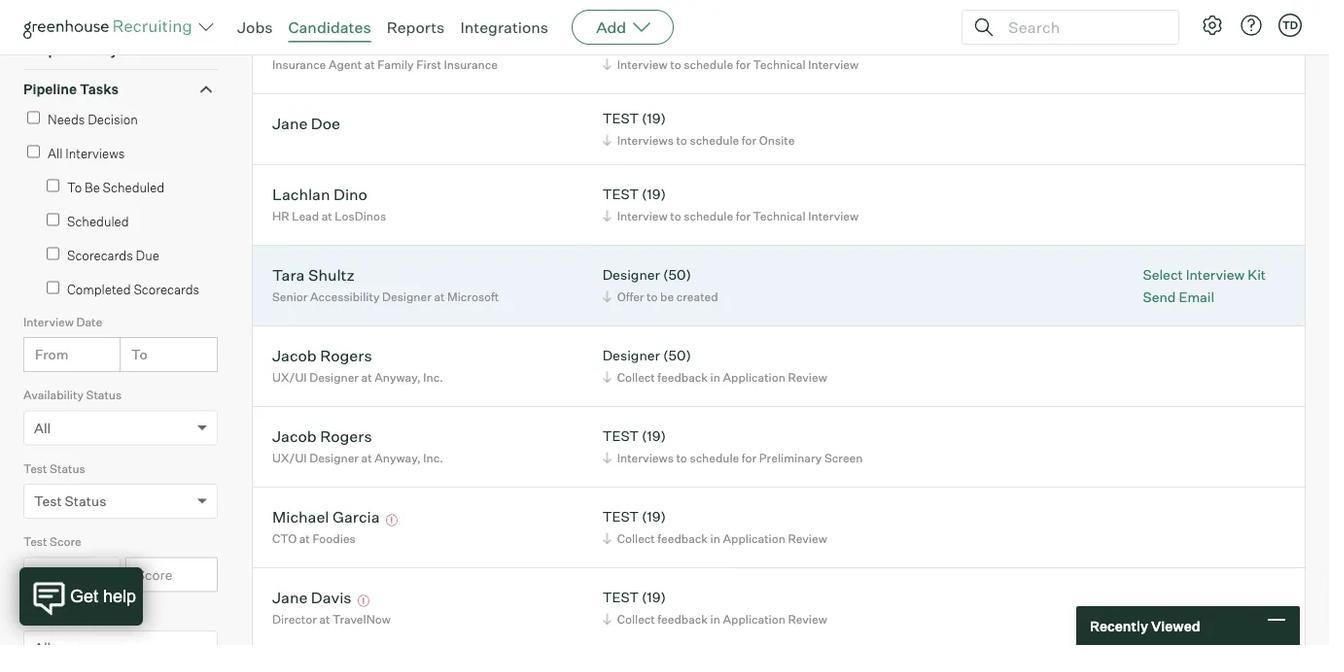 Task type: describe. For each thing, give the bounding box(es) containing it.
test for operator
[[23, 535, 47, 550]]

rogers for test
[[320, 427, 372, 446]]

to for to
[[131, 346, 147, 363]]

director at travelnow
[[272, 612, 391, 627]]

jacob rogers link for designer
[[272, 346, 372, 368]]

test score
[[23, 535, 81, 550]]

1 test (19) interview to schedule for technical interview from the top
[[603, 34, 859, 72]]

1 collect feedback in application review link from the top
[[600, 368, 832, 387]]

(50) for designer (50) collect feedback in application review
[[663, 347, 691, 364]]

due
[[136, 248, 159, 263]]

rogers for designer
[[320, 346, 372, 365]]

td button
[[1279, 14, 1302, 37]]

tasks
[[80, 81, 119, 98]]

anyway, for test
[[375, 451, 421, 466]]

1 technical from the top
[[753, 57, 806, 72]]

jane for jane davis
[[272, 588, 308, 608]]

availability
[[23, 388, 84, 403]]

1 vertical spatial test status
[[34, 493, 106, 510]]

brandon
[[272, 33, 335, 52]]

anyway, for designer
[[375, 370, 421, 385]]

doe
[[311, 113, 340, 133]]

test (19) interviews to schedule for preliminary screen
[[603, 428, 863, 466]]

inc. for test (19)
[[423, 451, 443, 466]]

collect for designer (50)
[[617, 370, 655, 385]]

feedback for designer (50)
[[658, 370, 708, 385]]

1 (19) from the top
[[642, 34, 666, 51]]

Scorecards Due checkbox
[[47, 248, 59, 260]]

2 test (19) interview to schedule for technical interview from the top
[[603, 186, 859, 223]]

add
[[596, 18, 627, 37]]

at down davis
[[319, 612, 330, 627]]

designer (50) collect feedback in application review
[[603, 347, 828, 385]]

offer element
[[23, 607, 218, 646]]

cto
[[272, 532, 297, 546]]

lachlan dino hr lead at losdinos
[[272, 184, 386, 223]]

source
[[23, 2, 70, 19]]

(19) for interviews to schedule for preliminary screen
[[642, 428, 666, 445]]

all for all interviews
[[48, 146, 63, 161]]

pipeline tasks
[[23, 81, 119, 98]]

1 vertical spatial scorecards
[[134, 282, 200, 297]]

interviews for test (19) interviews to schedule for onsite
[[617, 133, 674, 148]]

recently
[[1090, 618, 1149, 635]]

michael garcia link
[[272, 507, 380, 530]]

microsoft
[[447, 290, 499, 304]]

agent
[[329, 57, 362, 72]]

jacob rogers ux/ui designer at anyway, inc. for designer
[[272, 346, 443, 385]]

0 vertical spatial scheduled
[[103, 180, 165, 195]]

in for test (19)
[[711, 532, 721, 546]]

test for interview to schedule for technical interview
[[603, 186, 639, 203]]

for for interviews to schedule for onsite
[[742, 133, 757, 148]]

test for interviews to schedule for preliminary screen
[[603, 428, 639, 445]]

inc. for designer (50)
[[423, 370, 443, 385]]

at down accessibility
[[361, 370, 372, 385]]

test for test status
[[23, 462, 47, 476]]

to be scheduled
[[67, 180, 165, 195]]

Search text field
[[1004, 13, 1161, 41]]

(50) for designer (50) offer to be created
[[663, 267, 691, 284]]

jacob rogers link for test
[[272, 427, 372, 449]]

hr
[[272, 209, 289, 223]]

created
[[677, 290, 718, 304]]

Score number field
[[125, 558, 218, 593]]

1 test from the top
[[603, 34, 639, 51]]

designer inside designer (50) collect feedback in application review
[[603, 347, 660, 364]]

review for test (19)
[[788, 532, 828, 546]]

to for interviews to schedule for onsite
[[676, 133, 688, 148]]

completed scorecards
[[67, 282, 200, 297]]

score
[[50, 535, 81, 550]]

lead
[[292, 209, 319, 223]]

test for interviews to schedule for onsite
[[603, 110, 639, 127]]

schedule for interviews to schedule for onsite
[[690, 133, 739, 148]]

offer inside designer (50) offer to be created
[[617, 290, 644, 304]]

davis
[[311, 588, 352, 608]]

1 insurance from the left
[[272, 57, 326, 72]]

3 feedback from the top
[[658, 612, 708, 627]]

test for collect feedback in application review
[[603, 509, 639, 526]]

losdinos
[[335, 209, 386, 223]]

jobs
[[237, 18, 273, 37]]

michael garcia
[[272, 507, 380, 527]]

at inside tara shultz senior accessibility designer at microsoft
[[434, 290, 445, 304]]

at up garcia
[[361, 451, 372, 466]]

jacob for designer
[[272, 346, 317, 365]]

status for test status
[[50, 462, 85, 476]]

(19) for collect feedback in application review
[[642, 509, 666, 526]]

All Interviews checkbox
[[27, 146, 40, 158]]

0 horizontal spatial scorecards
[[67, 248, 133, 263]]

greenhouse recruiting image
[[23, 16, 198, 39]]

michael
[[272, 507, 329, 527]]

responsibility
[[23, 42, 118, 59]]

dino
[[334, 184, 368, 204]]

3 in from the top
[[711, 612, 721, 627]]

designer down accessibility
[[310, 370, 359, 385]]

recently viewed
[[1090, 618, 1201, 635]]

michael garcia has been in application review for more than 5 days image
[[383, 515, 401, 527]]

candidates
[[288, 18, 371, 37]]

garcia
[[333, 507, 380, 527]]

decision
[[88, 112, 138, 127]]

jane doe link
[[272, 113, 340, 136]]

jane davis link
[[272, 588, 352, 611]]

integrations
[[460, 18, 549, 37]]

Completed Scorecards checkbox
[[47, 282, 59, 294]]

lachlan dino link
[[272, 184, 368, 207]]

all interviews
[[48, 146, 125, 161]]

jane doe
[[272, 113, 340, 133]]

collect feedback in application review link for jane davis
[[600, 611, 832, 629]]

jane davis
[[272, 588, 352, 608]]

date
[[76, 315, 102, 329]]

for for interview to schedule for technical interview
[[736, 209, 751, 223]]

3 review from the top
[[788, 612, 828, 627]]

schedule for interviews to schedule for preliminary screen
[[690, 451, 739, 466]]

cto at foodies
[[272, 532, 356, 546]]

be
[[661, 290, 674, 304]]

1 vertical spatial test
[[34, 493, 62, 510]]

jacob rogers ux/ui designer at anyway, inc. for test
[[272, 427, 443, 466]]

schedule for interview to schedule for technical interview
[[684, 209, 733, 223]]

interviews for test (19) interviews to schedule for preliminary screen
[[617, 451, 674, 466]]

ux/ui for test (19)
[[272, 451, 307, 466]]

tara shultz link
[[272, 265, 355, 288]]



Task type: vqa. For each thing, say whether or not it's contained in the screenshot.
CTO at Foodies
yes



Task type: locate. For each thing, give the bounding box(es) containing it.
1 collect from the top
[[617, 370, 655, 385]]

2 jane from the top
[[272, 588, 308, 608]]

schedule left preliminary
[[690, 451, 739, 466]]

(50) inside designer (50) collect feedback in application review
[[663, 347, 691, 364]]

1 vertical spatial inc.
[[423, 451, 443, 466]]

review
[[788, 370, 828, 385], [788, 532, 828, 546], [788, 612, 828, 627]]

at down colby
[[364, 57, 375, 72]]

2 vertical spatial collect
[[617, 612, 655, 627]]

0 vertical spatial in
[[711, 370, 721, 385]]

lachlan
[[272, 184, 330, 204]]

test status element
[[23, 460, 218, 533]]

interviews to schedule for onsite link
[[600, 131, 800, 149]]

collect feedback in application review link
[[600, 368, 832, 387], [600, 530, 832, 548], [600, 611, 832, 629]]

2 application from the top
[[723, 532, 786, 546]]

2 interview to schedule for technical interview link from the top
[[600, 207, 864, 225]]

1 jacob rogers link from the top
[[272, 346, 372, 368]]

1 vertical spatial status
[[50, 462, 85, 476]]

status up score
[[65, 493, 106, 510]]

0 vertical spatial jacob rogers link
[[272, 346, 372, 368]]

3 collect from the top
[[617, 612, 655, 627]]

(50) down be
[[663, 347, 691, 364]]

2 vertical spatial test
[[23, 535, 47, 550]]

0 vertical spatial jacob rogers ux/ui designer at anyway, inc.
[[272, 346, 443, 385]]

2 test (19) collect feedback in application review from the top
[[603, 590, 828, 627]]

review inside designer (50) collect feedback in application review
[[788, 370, 828, 385]]

interview date
[[23, 315, 102, 329]]

jacob for test
[[272, 427, 317, 446]]

0 vertical spatial test (19) collect feedback in application review
[[603, 509, 828, 546]]

needs decision
[[48, 112, 138, 127]]

1 vertical spatial technical
[[753, 209, 806, 223]]

2 vertical spatial status
[[65, 493, 106, 510]]

be
[[85, 180, 100, 195]]

insurance right first at the left of page
[[444, 57, 498, 72]]

test (19) interviews to schedule for onsite
[[603, 110, 795, 148]]

preliminary
[[759, 451, 822, 466]]

test status down availability
[[23, 462, 85, 476]]

all right the all interviews checkbox
[[48, 146, 63, 161]]

for
[[736, 57, 751, 72], [742, 133, 757, 148], [736, 209, 751, 223], [742, 451, 757, 466]]

1 vertical spatial jacob
[[272, 427, 317, 446]]

2 anyway, from the top
[[375, 451, 421, 466]]

all
[[48, 146, 63, 161], [34, 420, 51, 437]]

4 test from the top
[[603, 428, 639, 445]]

onsite
[[759, 133, 795, 148]]

feedback
[[658, 370, 708, 385], [658, 532, 708, 546], [658, 612, 708, 627]]

reports
[[387, 18, 445, 37]]

technical up onsite
[[753, 57, 806, 72]]

to for to be scheduled
[[67, 180, 82, 195]]

for up test (19) interviews to schedule for onsite
[[736, 57, 751, 72]]

interviews
[[617, 133, 674, 148], [65, 146, 125, 161], [617, 451, 674, 466]]

application
[[723, 370, 786, 385], [723, 532, 786, 546], [723, 612, 786, 627]]

feedback inside designer (50) collect feedback in application review
[[658, 370, 708, 385]]

rogers down accessibility
[[320, 346, 372, 365]]

interview to schedule for technical interview link
[[600, 55, 864, 74], [600, 207, 864, 225]]

0 vertical spatial scorecards
[[67, 248, 133, 263]]

test (19) interview to schedule for technical interview up test (19) interviews to schedule for onsite
[[603, 34, 859, 72]]

scorecards due
[[67, 248, 159, 263]]

ux/ui up 'michael'
[[272, 451, 307, 466]]

1 vertical spatial test (19) collect feedback in application review
[[603, 590, 828, 627]]

0 vertical spatial jacob
[[272, 346, 317, 365]]

1 (50) from the top
[[663, 267, 691, 284]]

jacob up 'michael'
[[272, 427, 317, 446]]

1 jane from the top
[[272, 113, 308, 133]]

jane davis has been in application review for more than 5 days image
[[355, 596, 373, 608]]

1 vertical spatial jacob rogers ux/ui designer at anyway, inc.
[[272, 427, 443, 466]]

screen
[[825, 451, 863, 466]]

application for designer (50)
[[723, 370, 786, 385]]

to for interview to schedule for technical interview
[[670, 209, 681, 223]]

scheduled down 'be'
[[67, 214, 129, 229]]

designer
[[603, 267, 660, 284], [382, 290, 432, 304], [603, 347, 660, 364], [310, 370, 359, 385], [310, 451, 359, 466]]

offer to be created link
[[600, 288, 723, 306]]

for left preliminary
[[742, 451, 757, 466]]

first
[[416, 57, 442, 72]]

jacob rogers ux/ui designer at anyway, inc. down accessibility
[[272, 346, 443, 385]]

rogers up garcia
[[320, 427, 372, 446]]

to left 'be'
[[67, 180, 82, 195]]

travelnow
[[333, 612, 391, 627]]

designer inside tara shultz senior accessibility designer at microsoft
[[382, 290, 432, 304]]

family
[[378, 57, 414, 72]]

2 vertical spatial review
[[788, 612, 828, 627]]

inc.
[[423, 370, 443, 385], [423, 451, 443, 466]]

application for test (19)
[[723, 532, 786, 546]]

jane inside jane davis link
[[272, 588, 308, 608]]

Needs Decision checkbox
[[27, 112, 40, 124]]

interviews inside test (19) interviews to schedule for onsite
[[617, 133, 674, 148]]

2 ux/ui from the top
[[272, 451, 307, 466]]

2 vertical spatial in
[[711, 612, 721, 627]]

2 vertical spatial application
[[723, 612, 786, 627]]

1 jacob from the top
[[272, 346, 317, 365]]

tara
[[272, 265, 305, 285]]

at right cto
[[299, 532, 310, 546]]

1 anyway, from the top
[[375, 370, 421, 385]]

collect inside designer (50) collect feedback in application review
[[617, 370, 655, 385]]

0 vertical spatial status
[[86, 388, 122, 403]]

configure image
[[1201, 14, 1225, 37]]

at inside "brandon colby insurance agent at family first insurance"
[[364, 57, 375, 72]]

0 vertical spatial test
[[23, 462, 47, 476]]

insurance down brandon
[[272, 57, 326, 72]]

to for interviews to schedule for preliminary screen
[[676, 451, 688, 466]]

(50) inside designer (50) offer to be created
[[663, 267, 691, 284]]

jane up director
[[272, 588, 308, 608]]

1 horizontal spatial insurance
[[444, 57, 498, 72]]

0 horizontal spatial insurance
[[272, 57, 326, 72]]

1 vertical spatial (50)
[[663, 347, 691, 364]]

for inside test (19) interviews to schedule for preliminary screen
[[742, 451, 757, 466]]

at right lead
[[322, 209, 332, 223]]

2 review from the top
[[788, 532, 828, 546]]

jacob rogers link down accessibility
[[272, 346, 372, 368]]

test inside test (19) interviews to schedule for onsite
[[603, 110, 639, 127]]

2 jacob rogers link from the top
[[272, 427, 372, 449]]

schedule inside test (19) interviews to schedule for onsite
[[690, 133, 739, 148]]

status right availability
[[86, 388, 122, 403]]

1 vertical spatial offer
[[23, 609, 50, 623]]

designer right accessibility
[[382, 290, 432, 304]]

schedule left onsite
[[690, 133, 739, 148]]

jane for jane doe
[[272, 113, 308, 133]]

(19) inside test (19) interviews to schedule for preliminary screen
[[642, 428, 666, 445]]

2 inc. from the top
[[423, 451, 443, 466]]

at left microsoft
[[434, 290, 445, 304]]

candidates link
[[288, 18, 371, 37]]

test (19) interview to schedule for technical interview down interviews to schedule for onsite link
[[603, 186, 859, 223]]

jacob rogers link
[[272, 346, 372, 368], [272, 427, 372, 449]]

1 ux/ui from the top
[[272, 370, 307, 385]]

jane inside jane doe 'link'
[[272, 113, 308, 133]]

0 vertical spatial technical
[[753, 57, 806, 72]]

2 test from the top
[[603, 110, 639, 127]]

status for all
[[86, 388, 122, 403]]

1 jacob rogers ux/ui designer at anyway, inc. from the top
[[272, 346, 443, 385]]

schedule inside test (19) interviews to schedule for preliminary screen
[[690, 451, 739, 466]]

availability status
[[23, 388, 122, 403]]

1 vertical spatial feedback
[[658, 532, 708, 546]]

test
[[23, 462, 47, 476], [34, 493, 62, 510], [23, 535, 47, 550]]

0 vertical spatial feedback
[[658, 370, 708, 385]]

brandon colby link
[[272, 33, 380, 55]]

senior
[[272, 290, 308, 304]]

2 vertical spatial feedback
[[658, 612, 708, 627]]

1 vertical spatial to
[[131, 346, 147, 363]]

anyway, up michael garcia has been in application review for more than 5 days icon
[[375, 451, 421, 466]]

(19) inside test (19) interviews to schedule for onsite
[[642, 110, 666, 127]]

ux/ui down senior
[[272, 370, 307, 385]]

3 application from the top
[[723, 612, 786, 627]]

0 vertical spatial collect feedback in application review link
[[600, 368, 832, 387]]

to inside test (19) interviews to schedule for preliminary screen
[[676, 451, 688, 466]]

6 (19) from the top
[[642, 590, 666, 607]]

0 vertical spatial rogers
[[320, 346, 372, 365]]

1 vertical spatial application
[[723, 532, 786, 546]]

1 test (19) collect feedback in application review from the top
[[603, 509, 828, 546]]

test status
[[23, 462, 85, 476], [34, 493, 106, 510]]

1 vertical spatial scheduled
[[67, 214, 129, 229]]

add button
[[572, 10, 674, 45]]

0 vertical spatial test status
[[23, 462, 85, 476]]

1 vertical spatial test (19) interview to schedule for technical interview
[[603, 186, 859, 223]]

0 vertical spatial (50)
[[663, 267, 691, 284]]

feedback for test (19)
[[658, 532, 708, 546]]

status
[[86, 388, 122, 403], [50, 462, 85, 476], [65, 493, 106, 510]]

jacob rogers ux/ui designer at anyway, inc. up garcia
[[272, 427, 443, 466]]

to down the completed scorecards
[[131, 346, 147, 363]]

jacob down senior
[[272, 346, 317, 365]]

pipeline
[[23, 81, 77, 98]]

for down interviews to schedule for onsite link
[[736, 209, 751, 223]]

1 in from the top
[[711, 370, 721, 385]]

2 (19) from the top
[[642, 110, 666, 127]]

brandon colby insurance agent at family first insurance
[[272, 33, 498, 72]]

1 vertical spatial ux/ui
[[272, 451, 307, 466]]

0 horizontal spatial to
[[67, 180, 82, 195]]

1 vertical spatial in
[[711, 532, 721, 546]]

2 vertical spatial collect feedback in application review link
[[600, 611, 832, 629]]

jacob
[[272, 346, 317, 365], [272, 427, 317, 446]]

jobs link
[[237, 18, 273, 37]]

all for all
[[34, 420, 51, 437]]

0 vertical spatial anyway,
[[375, 370, 421, 385]]

2 collect from the top
[[617, 532, 655, 546]]

interviews to schedule for preliminary screen link
[[600, 449, 868, 468]]

viewed
[[1152, 618, 1201, 635]]

(19) for interview to schedule for technical interview
[[642, 186, 666, 203]]

ux/ui for designer (50)
[[272, 370, 307, 385]]

(50) up be
[[663, 267, 691, 284]]

anyway, down tara shultz senior accessibility designer at microsoft
[[375, 370, 421, 385]]

technical
[[753, 57, 806, 72], [753, 209, 806, 223]]

interview to schedule for technical interview link down interviews to schedule for onsite link
[[600, 207, 864, 225]]

designer up offer to be created link
[[603, 267, 660, 284]]

0 vertical spatial all
[[48, 146, 63, 161]]

operator
[[34, 567, 91, 584]]

director
[[272, 612, 317, 627]]

for for interviews to schedule for preliminary screen
[[742, 451, 757, 466]]

1 vertical spatial all
[[34, 420, 51, 437]]

reports link
[[387, 18, 445, 37]]

3 (19) from the top
[[642, 186, 666, 203]]

1 vertical spatial anyway,
[[375, 451, 421, 466]]

offer inside "element"
[[23, 609, 50, 623]]

0 vertical spatial review
[[788, 370, 828, 385]]

offer down operator
[[23, 609, 50, 623]]

to inside designer (50) offer to be created
[[647, 290, 658, 304]]

accessibility
[[310, 290, 380, 304]]

1 vertical spatial rogers
[[320, 427, 372, 446]]

offer left be
[[617, 290, 644, 304]]

0 vertical spatial offer
[[617, 290, 644, 304]]

in for designer (50)
[[711, 370, 721, 385]]

2 jacob rogers ux/ui designer at anyway, inc. from the top
[[272, 427, 443, 466]]

completed
[[67, 282, 131, 297]]

collect for test (19)
[[617, 532, 655, 546]]

all inside availability status element
[[34, 420, 51, 437]]

test status up score
[[34, 493, 106, 510]]

status down availability status element
[[50, 462, 85, 476]]

interviews inside test (19) interviews to schedule for preliminary screen
[[617, 451, 674, 466]]

anyway,
[[375, 370, 421, 385], [375, 451, 421, 466]]

needs
[[48, 112, 85, 127]]

offer
[[617, 290, 644, 304], [23, 609, 50, 623]]

to
[[67, 180, 82, 195], [131, 346, 147, 363]]

1 vertical spatial jacob rogers link
[[272, 427, 372, 449]]

shultz
[[308, 265, 355, 285]]

colby
[[338, 33, 380, 52]]

interview to schedule for technical interview link for colby
[[600, 55, 864, 74]]

1 inc. from the top
[[423, 370, 443, 385]]

foodies
[[313, 532, 356, 546]]

review for designer (50)
[[788, 370, 828, 385]]

0 vertical spatial interview to schedule for technical interview link
[[600, 55, 864, 74]]

interview
[[617, 57, 668, 72], [808, 57, 859, 72], [617, 209, 668, 223], [808, 209, 859, 223], [23, 315, 74, 329]]

1 horizontal spatial offer
[[617, 290, 644, 304]]

0 horizontal spatial offer
[[23, 609, 50, 623]]

designer down offer to be created link
[[603, 347, 660, 364]]

0 vertical spatial to
[[67, 180, 82, 195]]

6 test from the top
[[603, 590, 639, 607]]

designer up michael garcia at the bottom
[[310, 451, 359, 466]]

scorecards down due
[[134, 282, 200, 297]]

(19)
[[642, 34, 666, 51], [642, 110, 666, 127], [642, 186, 666, 203], [642, 428, 666, 445], [642, 509, 666, 526], [642, 590, 666, 607]]

all down availability
[[34, 420, 51, 437]]

0 vertical spatial inc.
[[423, 370, 443, 385]]

1 vertical spatial interview to schedule for technical interview link
[[600, 207, 864, 225]]

1 rogers from the top
[[320, 346, 372, 365]]

1 interview to schedule for technical interview link from the top
[[600, 55, 864, 74]]

to
[[670, 57, 681, 72], [676, 133, 688, 148], [670, 209, 681, 223], [647, 290, 658, 304], [676, 451, 688, 466]]

1 vertical spatial review
[[788, 532, 828, 546]]

5 test from the top
[[603, 509, 639, 526]]

2 collect feedback in application review link from the top
[[600, 530, 832, 548]]

technical down onsite
[[753, 209, 806, 223]]

test inside test (19) interviews to schedule for preliminary screen
[[603, 428, 639, 445]]

2 rogers from the top
[[320, 427, 372, 446]]

availability status element
[[23, 386, 218, 460]]

1 review from the top
[[788, 370, 828, 385]]

to inside test (19) interviews to schedule for onsite
[[676, 133, 688, 148]]

1 vertical spatial collect feedback in application review link
[[600, 530, 832, 548]]

rogers
[[320, 346, 372, 365], [320, 427, 372, 446]]

0 vertical spatial test (19) interview to schedule for technical interview
[[603, 34, 859, 72]]

0 vertical spatial ux/ui
[[272, 370, 307, 385]]

interview to schedule for technical interview link for dino
[[600, 207, 864, 225]]

for left onsite
[[742, 133, 757, 148]]

td button
[[1275, 10, 1306, 41]]

1 feedback from the top
[[658, 370, 708, 385]]

4 (19) from the top
[[642, 428, 666, 445]]

scheduled right 'be'
[[103, 180, 165, 195]]

1 vertical spatial jane
[[272, 588, 308, 608]]

tara shultz senior accessibility designer at microsoft
[[272, 265, 499, 304]]

0 vertical spatial jane
[[272, 113, 308, 133]]

1 horizontal spatial scorecards
[[134, 282, 200, 297]]

jane left doe
[[272, 113, 308, 133]]

0 vertical spatial application
[[723, 370, 786, 385]]

test
[[603, 34, 639, 51], [603, 110, 639, 127], [603, 186, 639, 203], [603, 428, 639, 445], [603, 509, 639, 526], [603, 590, 639, 607]]

at inside lachlan dino hr lead at losdinos
[[322, 209, 332, 223]]

designer inside designer (50) offer to be created
[[603, 267, 660, 284]]

schedule down interviews to schedule for onsite link
[[684, 209, 733, 223]]

Scheduled checkbox
[[47, 214, 59, 226]]

jacob rogers link up michael garcia at the bottom
[[272, 427, 372, 449]]

(19) for interviews to schedule for onsite
[[642, 110, 666, 127]]

schedule up test (19) interviews to schedule for onsite
[[684, 57, 733, 72]]

designer (50) offer to be created
[[603, 267, 718, 304]]

3 test from the top
[[603, 186, 639, 203]]

1 vertical spatial collect
[[617, 532, 655, 546]]

2 jacob from the top
[[272, 427, 317, 446]]

2 in from the top
[[711, 532, 721, 546]]

To Be Scheduled checkbox
[[47, 180, 59, 192]]

interview to schedule for technical interview link up test (19) interviews to schedule for onsite
[[600, 55, 864, 74]]

in inside designer (50) collect feedback in application review
[[711, 370, 721, 385]]

2 feedback from the top
[[658, 532, 708, 546]]

2 technical from the top
[[753, 209, 806, 223]]

td
[[1283, 18, 1299, 32]]

3 collect feedback in application review link from the top
[[600, 611, 832, 629]]

ux/ui
[[272, 370, 307, 385], [272, 451, 307, 466]]

integrations link
[[460, 18, 549, 37]]

application inside designer (50) collect feedback in application review
[[723, 370, 786, 385]]

collect feedback in application review link for michael garcia
[[600, 530, 832, 548]]

2 (50) from the top
[[663, 347, 691, 364]]

1 horizontal spatial to
[[131, 346, 147, 363]]

1 application from the top
[[723, 370, 786, 385]]

0 vertical spatial collect
[[617, 370, 655, 385]]

for inside test (19) interviews to schedule for onsite
[[742, 133, 757, 148]]

scorecards up completed
[[67, 248, 133, 263]]

insurance
[[272, 57, 326, 72], [444, 57, 498, 72]]

5 (19) from the top
[[642, 509, 666, 526]]

from
[[35, 346, 68, 363]]

2 insurance from the left
[[444, 57, 498, 72]]



